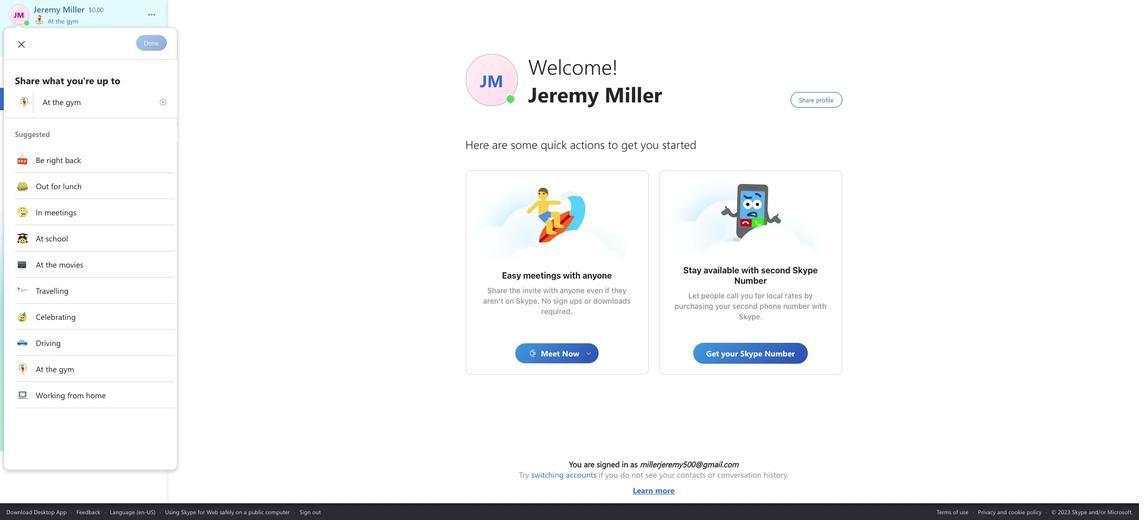 Task type: locate. For each thing, give the bounding box(es) containing it.
1 vertical spatial on
[[236, 508, 242, 516]]

1 vertical spatial your
[[659, 470, 675, 480]]

call
[[727, 291, 739, 300]]

language (en-us)
[[110, 508, 155, 516]]

0 vertical spatial or
[[584, 297, 591, 306]]

switching
[[531, 470, 564, 480]]

invite
[[523, 286, 541, 295]]

conversation
[[717, 470, 762, 480]]

1 vertical spatial for
[[198, 508, 205, 516]]

1 horizontal spatial or
[[708, 470, 715, 480]]

0 vertical spatial on
[[505, 297, 514, 306]]

you left do
[[605, 470, 618, 480]]

with up no at the left of the page
[[543, 286, 558, 295]]

try
[[519, 470, 529, 480]]

your right see
[[659, 470, 675, 480]]

web
[[110, 38, 123, 48]]

download desktop app
[[6, 508, 67, 516]]

1 vertical spatial you
[[605, 470, 618, 480]]

1 vertical spatial the
[[509, 286, 521, 295]]

0 horizontal spatial the
[[56, 17, 65, 25]]

1 horizontal spatial skype
[[793, 266, 818, 275]]

if up downloads at the bottom right of the page
[[605, 286, 610, 295]]

whosthis
[[719, 182, 752, 193]]

try switching accounts if you do not see your contacts or conversation history. learn more
[[519, 470, 789, 496]]

for
[[755, 291, 765, 300], [198, 508, 205, 516]]

0 horizontal spatial you
[[605, 470, 618, 480]]

skype. inside the share the invite with anyone even if they aren't on skype. no sign ups or downloads required.
[[516, 297, 540, 306]]

mansurfer
[[526, 187, 563, 198]]

or
[[584, 297, 591, 306], [708, 470, 715, 480]]

with
[[741, 266, 759, 275], [563, 271, 581, 280], [543, 286, 558, 295], [812, 302, 827, 311]]

1 horizontal spatial on
[[505, 297, 514, 306]]

using
[[165, 508, 180, 516]]

language
[[110, 508, 135, 516]]

0 vertical spatial you
[[741, 291, 753, 300]]

1 vertical spatial skype.
[[739, 312, 762, 321]]

the down easy
[[509, 286, 521, 295]]

on down share
[[505, 297, 514, 306]]

you
[[741, 291, 753, 300], [605, 470, 618, 480]]

on left a
[[236, 508, 242, 516]]

second up "local"
[[761, 266, 791, 275]]

computer
[[265, 508, 290, 516]]

on inside the share the invite with anyone even if they aren't on skype. no sign ups or downloads required.
[[505, 297, 514, 306]]

anyone
[[583, 271, 612, 280], [560, 286, 585, 295]]

the for gym
[[56, 17, 65, 25]]

you right call
[[741, 291, 753, 300]]

anyone up ups at the bottom of the page
[[560, 286, 585, 295]]

1 horizontal spatial if
[[605, 286, 610, 295]]

for left "local"
[[755, 291, 765, 300]]

anyone inside the share the invite with anyone even if they aren't on skype. no sign ups or downloads required.
[[560, 286, 585, 295]]

you are signed in as
[[569, 459, 640, 470]]

let
[[688, 291, 699, 300]]

available
[[704, 266, 739, 275]]

0 vertical spatial your
[[715, 302, 731, 311]]

skype
[[793, 266, 818, 275], [181, 508, 196, 516]]

0 vertical spatial skype.
[[516, 297, 540, 306]]

privacy and cookie policy
[[978, 508, 1042, 516]]

or inside the share the invite with anyone even if they aren't on skype. no sign ups or downloads required.
[[584, 297, 591, 306]]

your down call
[[715, 302, 731, 311]]

as
[[630, 459, 638, 470]]

1 vertical spatial if
[[599, 470, 603, 480]]

skype right using
[[181, 508, 196, 516]]

1 horizontal spatial skype.
[[739, 312, 762, 321]]

1 vertical spatial or
[[708, 470, 715, 480]]

1 horizontal spatial you
[[741, 291, 753, 300]]

the right at
[[56, 17, 65, 25]]

phone
[[760, 302, 781, 311]]

contacts
[[677, 470, 706, 480]]

sign out link
[[300, 508, 321, 516]]

1 horizontal spatial for
[[755, 291, 765, 300]]

second down call
[[732, 302, 758, 311]]

the inside the share the invite with anyone even if they aren't on skype. no sign ups or downloads required.
[[509, 286, 521, 295]]

1 horizontal spatial the
[[509, 286, 521, 295]]

0 vertical spatial anyone
[[583, 271, 612, 280]]

or right the contacts
[[708, 470, 715, 480]]

tab list
[[0, 59, 168, 88]]

local
[[767, 291, 783, 300]]

the
[[56, 17, 65, 25], [509, 286, 521, 295]]

with inside stay available with second skype number
[[741, 266, 759, 275]]

if inside the share the invite with anyone even if they aren't on skype. no sign ups or downloads required.
[[605, 286, 610, 295]]

skype. down invite at the bottom
[[516, 297, 540, 306]]

with inside the share the invite with anyone even if they aren't on skype. no sign ups or downloads required.
[[543, 286, 558, 295]]

switching accounts link
[[531, 470, 597, 480]]

share the invite with anyone even if they aren't on skype. no sign ups or downloads required.
[[483, 286, 633, 316]]

1 horizontal spatial your
[[715, 302, 731, 311]]

you inside let people call you for local rates by purchasing your second phone number with skype.
[[741, 291, 753, 300]]

0 horizontal spatial for
[[198, 508, 205, 516]]

or right ups at the bottom of the page
[[584, 297, 591, 306]]

0 horizontal spatial skype.
[[516, 297, 540, 306]]

for left web
[[198, 508, 205, 516]]

with down the by
[[812, 302, 827, 311]]

with up number on the bottom right of page
[[741, 266, 759, 275]]

0 vertical spatial for
[[755, 291, 765, 300]]

meetings
[[523, 271, 561, 280]]

on
[[505, 297, 514, 306], [236, 508, 242, 516]]

web
[[207, 508, 218, 516]]

language (en-us) link
[[110, 508, 155, 516]]

bell
[[53, 299, 66, 310]]

skype. down phone
[[739, 312, 762, 321]]

0 horizontal spatial second
[[732, 302, 758, 311]]

or inside the try switching accounts if you do not see your contacts or conversation history. learn more
[[708, 470, 715, 480]]

not
[[632, 470, 643, 480]]

1 horizontal spatial second
[[761, 266, 791, 275]]

skype.
[[516, 297, 540, 306], [739, 312, 762, 321]]

skype up the by
[[793, 266, 818, 275]]

rates
[[785, 291, 802, 300]]

0 vertical spatial skype
[[793, 266, 818, 275]]

0 horizontal spatial your
[[659, 470, 675, 480]]

terms of use
[[937, 508, 969, 516]]

the inside button
[[56, 17, 65, 25]]

with inside let people call you for local rates by purchasing your second phone number with skype.
[[812, 302, 827, 311]]

using skype for web safely on a public computer link
[[165, 508, 290, 516]]

0 vertical spatial second
[[761, 266, 791, 275]]

let people call you for local rates by purchasing your second phone number with skype.
[[675, 291, 829, 321]]

if inside the try switching accounts if you do not see your contacts or conversation history. learn more
[[599, 470, 603, 480]]

policy
[[1027, 508, 1042, 516]]

0 vertical spatial the
[[56, 17, 65, 25]]

0 horizontal spatial or
[[584, 297, 591, 306]]

0 vertical spatial if
[[605, 286, 610, 295]]

(en-
[[136, 508, 147, 516]]

the for invite
[[509, 286, 521, 295]]

your
[[715, 302, 731, 311], [659, 470, 675, 480]]

1 vertical spatial anyone
[[560, 286, 585, 295]]

1 vertical spatial second
[[732, 302, 758, 311]]

second inside stay available with second skype number
[[761, 266, 791, 275]]

at
[[48, 17, 54, 25]]

if right are
[[599, 470, 603, 480]]

by
[[804, 291, 813, 300]]

terms of use link
[[937, 508, 969, 516]]

stay
[[683, 266, 702, 275]]

0 horizontal spatial if
[[599, 470, 603, 480]]

second
[[761, 266, 791, 275], [732, 302, 758, 311]]

anyone up even
[[583, 271, 612, 280]]

messages,
[[75, 38, 108, 48]]

1 vertical spatial skype
[[181, 508, 196, 516]]



Task type: vqa. For each thing, say whether or not it's contained in the screenshot.
do
yes



Task type: describe. For each thing, give the bounding box(es) containing it.
second inside let people call you for local rates by purchasing your second phone number with skype.
[[732, 302, 758, 311]]

and
[[997, 508, 1007, 516]]

purchasing
[[675, 302, 713, 311]]

download desktop app link
[[6, 508, 67, 516]]

more
[[655, 486, 675, 496]]

your inside let people call you for local rates by purchasing your second phone number with skype.
[[715, 302, 731, 311]]

do
[[620, 470, 630, 480]]

even
[[587, 286, 603, 295]]

your inside the try switching accounts if you do not see your contacts or conversation history. learn more
[[659, 470, 675, 480]]

out
[[312, 508, 321, 516]]

they
[[611, 286, 627, 295]]

people, groups, messages, web
[[23, 38, 123, 48]]

people
[[701, 291, 725, 300]]

for inside let people call you for local rates by purchasing your second phone number with skype.
[[755, 291, 765, 300]]

you inside the try switching accounts if you do not see your contacts or conversation history. learn more
[[605, 470, 618, 480]]

history.
[[764, 470, 789, 480]]

privacy
[[978, 508, 996, 516]]

no
[[542, 297, 551, 306]]

of
[[953, 508, 958, 516]]

stay available with second skype number
[[683, 266, 820, 286]]

0 horizontal spatial skype
[[181, 508, 196, 516]]

people, groups, messages, web button
[[8, 33, 139, 52]]

learn more link
[[519, 480, 789, 496]]

ups
[[570, 297, 582, 306]]

use
[[960, 508, 969, 516]]

0 horizontal spatial on
[[236, 508, 242, 516]]

sign
[[300, 508, 311, 516]]

privacy and cookie policy link
[[978, 508, 1042, 516]]

terms
[[937, 508, 952, 516]]

at the gym button
[[33, 15, 137, 25]]

easy
[[502, 271, 521, 280]]

number
[[734, 276, 767, 286]]

learn
[[633, 486, 653, 496]]

gym
[[66, 17, 78, 25]]

public
[[248, 508, 264, 516]]

people,
[[23, 38, 46, 48]]

sign out
[[300, 508, 321, 516]]

required.
[[541, 307, 573, 316]]

see
[[646, 470, 657, 480]]

easy meetings with anyone
[[502, 271, 612, 280]]

you
[[569, 459, 582, 470]]

aren't
[[483, 297, 503, 306]]

signed
[[597, 459, 620, 470]]

accounts
[[566, 470, 597, 480]]

at the gym
[[46, 17, 78, 25]]

downloads
[[593, 297, 631, 306]]

Edit mood message text field
[[42, 96, 157, 108]]

with up ups at the bottom of the page
[[563, 271, 581, 280]]

in
[[622, 459, 628, 470]]

groups,
[[48, 38, 73, 48]]

share
[[487, 286, 507, 295]]

app
[[56, 508, 67, 516]]

using skype for web safely on a public computer
[[165, 508, 290, 516]]

desktop
[[34, 508, 55, 516]]

a
[[244, 508, 247, 516]]

feedback
[[76, 508, 100, 516]]

download
[[6, 508, 32, 516]]

number
[[783, 302, 810, 311]]

us)
[[147, 508, 155, 516]]

cookie
[[1009, 508, 1025, 516]]

feedback link
[[76, 508, 100, 516]]

are
[[584, 459, 595, 470]]

sign
[[553, 297, 568, 306]]

skype. inside let people call you for local rates by purchasing your second phone number with skype.
[[739, 312, 762, 321]]

skype inside stay available with second skype number
[[793, 266, 818, 275]]

safely
[[220, 508, 234, 516]]



